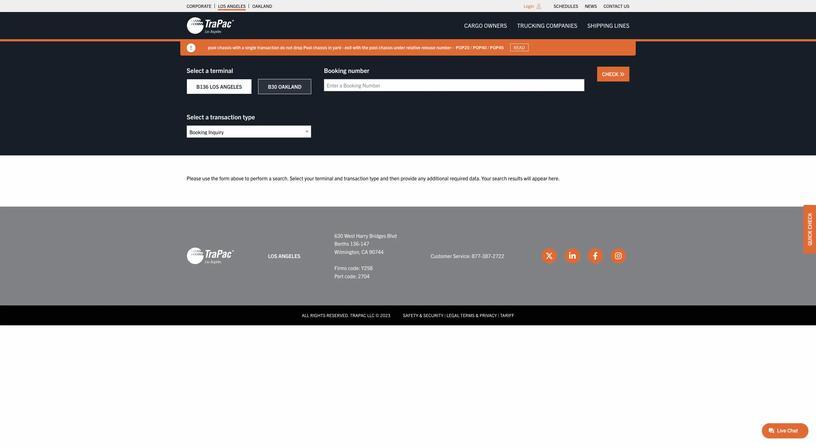 Task type: describe. For each thing, give the bounding box(es) containing it.
1 horizontal spatial type
[[370, 175, 379, 182]]

1 horizontal spatial oakland
[[278, 84, 302, 90]]

safety & security link
[[403, 313, 444, 319]]

2722
[[493, 253, 504, 259]]

login
[[524, 3, 534, 9]]

please
[[187, 175, 201, 182]]

1 vertical spatial check
[[807, 213, 813, 230]]

a down b136 at top
[[206, 113, 209, 121]]

reserved.
[[327, 313, 349, 319]]

select a terminal
[[187, 66, 233, 74]]

wilmington,
[[335, 249, 361, 255]]

1 vertical spatial los
[[210, 84, 219, 90]]

select a transaction type
[[187, 113, 255, 121]]

exit
[[345, 44, 352, 50]]

387-
[[482, 253, 493, 259]]

yard
[[333, 44, 341, 50]]

booking number
[[324, 66, 369, 74]]

all
[[302, 313, 309, 319]]

cargo owners link
[[459, 19, 512, 32]]

safety
[[403, 313, 418, 319]]

los inside los angeles link
[[218, 3, 226, 9]]

corporate link
[[187, 2, 211, 10]]

read link
[[510, 44, 529, 51]]

contact
[[604, 3, 623, 9]]

any
[[418, 175, 426, 182]]

lines
[[615, 22, 630, 29]]

all rights reserved. trapac llc © 2023
[[302, 313, 390, 319]]

1 vertical spatial transaction
[[210, 113, 241, 121]]

legal
[[447, 313, 460, 319]]

2 with from the left
[[353, 44, 361, 50]]

oakland link
[[252, 2, 272, 10]]

2704
[[358, 273, 370, 280]]

2 vertical spatial select
[[290, 175, 303, 182]]

2023
[[380, 313, 390, 319]]

136-
[[350, 241, 361, 247]]

terms
[[461, 313, 475, 319]]

2 - from the left
[[453, 44, 454, 50]]

rights
[[310, 313, 326, 319]]

90744
[[369, 249, 384, 255]]

login link
[[524, 3, 534, 9]]

b30
[[268, 84, 277, 90]]

0 vertical spatial number
[[437, 44, 452, 50]]

solid image inside check button
[[620, 72, 625, 77]]

pop45
[[490, 44, 504, 50]]

your
[[482, 175, 491, 182]]

required
[[450, 175, 468, 182]]

0 horizontal spatial terminal
[[210, 66, 233, 74]]

read
[[514, 45, 525, 50]]

trucking companies
[[517, 22, 578, 29]]

menu bar inside banner
[[459, 19, 635, 32]]

0 vertical spatial solid image
[[187, 44, 196, 53]]

schedules
[[554, 3, 578, 9]]

security
[[424, 313, 444, 319]]

contact us
[[604, 3, 630, 9]]

630 west harry bridges blvd berths 136-147 wilmington, ca 90744
[[335, 233, 397, 255]]

companies
[[546, 22, 578, 29]]

877-
[[472, 253, 482, 259]]

check button
[[598, 67, 630, 82]]

additional
[[427, 175, 449, 182]]

pop40
[[473, 44, 487, 50]]

1 chassis from the left
[[218, 44, 232, 50]]

us
[[624, 3, 630, 9]]

firms code:  y258 port code:  2704
[[335, 265, 373, 280]]

under
[[394, 44, 405, 50]]

here.
[[549, 175, 560, 182]]

1 pool from the left
[[208, 44, 217, 50]]

menu bar containing schedules
[[551, 2, 633, 10]]

2 vertical spatial los
[[268, 253, 277, 259]]

1 vertical spatial angeles
[[220, 84, 242, 90]]

cargo
[[464, 22, 483, 29]]

provide
[[401, 175, 417, 182]]

0 horizontal spatial los angeles
[[218, 3, 246, 9]]

tariff
[[500, 313, 514, 319]]

do
[[280, 44, 285, 50]]

2 & from the left
[[476, 313, 479, 319]]

check inside button
[[602, 71, 620, 77]]

trucking
[[517, 22, 545, 29]]

select for select a transaction type
[[187, 113, 204, 121]]

©
[[376, 313, 379, 319]]

tariff link
[[500, 313, 514, 319]]

shipping lines link
[[583, 19, 635, 32]]

147
[[361, 241, 369, 247]]

quick check
[[807, 213, 813, 246]]

please use the form above to perform a search. select your terminal and transaction type and then provide any additional required data. your search results will appear here.
[[187, 175, 560, 182]]

2 los angeles image from the top
[[187, 248, 234, 265]]

a up b136 at top
[[206, 66, 209, 74]]

light image
[[537, 4, 541, 9]]

1 vertical spatial code:
[[345, 273, 357, 280]]

0 vertical spatial angeles
[[227, 3, 246, 9]]

port
[[335, 273, 344, 280]]

los angeles image inside banner
[[187, 17, 234, 34]]

1 with from the left
[[233, 44, 241, 50]]

data.
[[470, 175, 480, 182]]



Task type: vqa. For each thing, say whether or not it's contained in the screenshot.
Los Angeles image to the top
yes



Task type: locate. For each thing, give the bounding box(es) containing it.
code: right port
[[345, 273, 357, 280]]

not
[[286, 44, 293, 50]]

customer service: 877-387-2722
[[431, 253, 504, 259]]

1 horizontal spatial number
[[437, 44, 452, 50]]

0 horizontal spatial and
[[335, 175, 343, 182]]

1 / from the left
[[471, 44, 472, 50]]

0 horizontal spatial &
[[419, 313, 422, 319]]

the right exit
[[362, 44, 369, 50]]

shipping lines
[[588, 22, 630, 29]]

single
[[245, 44, 257, 50]]

customer
[[431, 253, 452, 259]]

a
[[242, 44, 244, 50], [206, 66, 209, 74], [206, 113, 209, 121], [269, 175, 272, 182]]

los angeles image
[[187, 17, 234, 34], [187, 248, 234, 265]]

will
[[524, 175, 531, 182]]

0 vertical spatial los angeles image
[[187, 17, 234, 34]]

schedules link
[[554, 2, 578, 10]]

1 horizontal spatial los angeles
[[268, 253, 301, 259]]

type
[[243, 113, 255, 121], [370, 175, 379, 182]]

1 - from the left
[[342, 44, 344, 50]]

chassis left under
[[379, 44, 393, 50]]

cargo owners
[[464, 22, 507, 29]]

chassis
[[218, 44, 232, 50], [313, 44, 327, 50], [379, 44, 393, 50]]

number right release
[[437, 44, 452, 50]]

1 vertical spatial menu bar
[[459, 19, 635, 32]]

service:
[[453, 253, 471, 259]]

1 horizontal spatial solid image
[[620, 72, 625, 77]]

above
[[231, 175, 244, 182]]

trapac
[[350, 313, 366, 319]]

perform
[[250, 175, 268, 182]]

0 vertical spatial los
[[218, 3, 226, 9]]

0 horizontal spatial the
[[211, 175, 218, 182]]

ca
[[362, 249, 368, 255]]

banner
[[0, 12, 816, 56]]

release
[[422, 44, 436, 50]]

a inside banner
[[242, 44, 244, 50]]

0 horizontal spatial number
[[348, 66, 369, 74]]

select down b136 at top
[[187, 113, 204, 121]]

0 vertical spatial check
[[602, 71, 620, 77]]

1 vertical spatial number
[[348, 66, 369, 74]]

0 vertical spatial terminal
[[210, 66, 233, 74]]

0 horizontal spatial |
[[445, 313, 446, 319]]

0 horizontal spatial transaction
[[210, 113, 241, 121]]

y258
[[361, 265, 373, 271]]

quick check link
[[804, 205, 816, 254]]

menu bar containing cargo owners
[[459, 19, 635, 32]]

1 horizontal spatial transaction
[[258, 44, 279, 50]]

0 horizontal spatial oakland
[[252, 3, 272, 9]]

Booking number text field
[[324, 79, 585, 91]]

shipping
[[588, 22, 613, 29]]

1 horizontal spatial check
[[807, 213, 813, 230]]

0 vertical spatial transaction
[[258, 44, 279, 50]]

legal terms & privacy link
[[447, 313, 497, 319]]

2 / from the left
[[488, 44, 489, 50]]

1 los angeles image from the top
[[187, 17, 234, 34]]

menu bar down light icon
[[459, 19, 635, 32]]

check
[[602, 71, 620, 77], [807, 213, 813, 230]]

terminal up b136 los angeles
[[210, 66, 233, 74]]

the inside banner
[[362, 44, 369, 50]]

0 vertical spatial select
[[187, 66, 204, 74]]

1 vertical spatial los angeles image
[[187, 248, 234, 265]]

1 vertical spatial select
[[187, 113, 204, 121]]

|
[[445, 313, 446, 319], [498, 313, 499, 319]]

1 horizontal spatial &
[[476, 313, 479, 319]]

1 vertical spatial oakland
[[278, 84, 302, 90]]

booking
[[324, 66, 347, 74]]

form
[[219, 175, 230, 182]]

1 horizontal spatial -
[[453, 44, 454, 50]]

a left 'search.'
[[269, 175, 272, 182]]

then
[[390, 175, 400, 182]]

0 horizontal spatial pool
[[208, 44, 217, 50]]

/ left pop45
[[488, 44, 489, 50]]

number
[[437, 44, 452, 50], [348, 66, 369, 74]]

with right exit
[[353, 44, 361, 50]]

footer containing 630 west harry bridges blvd
[[0, 207, 816, 326]]

owners
[[484, 22, 507, 29]]

0 horizontal spatial solid image
[[187, 44, 196, 53]]

oakland right los angeles link
[[252, 3, 272, 9]]

/ left the pop40
[[471, 44, 472, 50]]

1 & from the left
[[419, 313, 422, 319]]

& right terms
[[476, 313, 479, 319]]

bridges
[[369, 233, 386, 239]]

select left your
[[290, 175, 303, 182]]

results
[[508, 175, 523, 182]]

0 horizontal spatial check
[[602, 71, 620, 77]]

2 chassis from the left
[[313, 44, 327, 50]]

1 vertical spatial type
[[370, 175, 379, 182]]

solid image
[[187, 44, 196, 53], [620, 72, 625, 77]]

1 horizontal spatial terminal
[[315, 175, 333, 182]]

drop
[[294, 44, 303, 50]]

banner containing cargo owners
[[0, 12, 816, 56]]

terminal right your
[[315, 175, 333, 182]]

pool right exit
[[370, 44, 378, 50]]

1 vertical spatial terminal
[[315, 175, 333, 182]]

chassis left the single
[[218, 44, 232, 50]]

b30 oakland
[[268, 84, 302, 90]]

1 vertical spatial the
[[211, 175, 218, 182]]

| left legal
[[445, 313, 446, 319]]

corporate
[[187, 3, 211, 9]]

2 vertical spatial angeles
[[279, 253, 301, 259]]

1 and from the left
[[335, 175, 343, 182]]

search.
[[273, 175, 289, 182]]

0 vertical spatial menu bar
[[551, 2, 633, 10]]

firms
[[335, 265, 347, 271]]

oakland
[[252, 3, 272, 9], [278, 84, 302, 90]]

0 vertical spatial code:
[[348, 265, 360, 271]]

1 vertical spatial los angeles
[[268, 253, 301, 259]]

2 and from the left
[[380, 175, 389, 182]]

0 vertical spatial oakland
[[252, 3, 272, 9]]

use
[[202, 175, 210, 182]]

number down pool chassis with a single transaction  do not drop pool chassis in yard -  exit with the pool chassis under relative release number -  pop20 / pop40 / pop45
[[348, 66, 369, 74]]

/
[[471, 44, 472, 50], [488, 44, 489, 50]]

and left then
[[380, 175, 389, 182]]

los angeles
[[218, 3, 246, 9], [268, 253, 301, 259]]

select
[[187, 66, 204, 74], [187, 113, 204, 121], [290, 175, 303, 182]]

to
[[245, 175, 249, 182]]

the
[[362, 44, 369, 50], [211, 175, 218, 182]]

quick
[[807, 231, 813, 246]]

angeles
[[227, 3, 246, 9], [220, 84, 242, 90], [279, 253, 301, 259]]

your
[[305, 175, 314, 182]]

trucking companies link
[[512, 19, 583, 32]]

menu bar
[[551, 2, 633, 10], [459, 19, 635, 32]]

pool
[[208, 44, 217, 50], [370, 44, 378, 50]]

1 horizontal spatial and
[[380, 175, 389, 182]]

with left the single
[[233, 44, 241, 50]]

in
[[328, 44, 332, 50]]

the right use
[[211, 175, 218, 182]]

b136
[[197, 84, 209, 90]]

llc
[[367, 313, 375, 319]]

2 | from the left
[[498, 313, 499, 319]]

select for select a terminal
[[187, 66, 204, 74]]

1 horizontal spatial |
[[498, 313, 499, 319]]

0 horizontal spatial -
[[342, 44, 344, 50]]

a left the single
[[242, 44, 244, 50]]

los
[[218, 3, 226, 9], [210, 84, 219, 90], [268, 253, 277, 259]]

code: up 2704
[[348, 265, 360, 271]]

news
[[585, 3, 597, 9]]

0 horizontal spatial /
[[471, 44, 472, 50]]

los angeles link
[[218, 2, 246, 10]]

pool
[[304, 44, 312, 50]]

privacy
[[480, 313, 497, 319]]

chassis left in
[[313, 44, 327, 50]]

0 horizontal spatial chassis
[[218, 44, 232, 50]]

b136 los angeles
[[197, 84, 242, 90]]

630
[[335, 233, 343, 239]]

1 horizontal spatial the
[[362, 44, 369, 50]]

transaction
[[258, 44, 279, 50], [210, 113, 241, 121], [344, 175, 369, 182]]

1 horizontal spatial pool
[[370, 44, 378, 50]]

oakland right b30
[[278, 84, 302, 90]]

west
[[344, 233, 355, 239]]

0 horizontal spatial type
[[243, 113, 255, 121]]

contact us link
[[604, 2, 630, 10]]

appear
[[532, 175, 548, 182]]

2 vertical spatial transaction
[[344, 175, 369, 182]]

2 horizontal spatial chassis
[[379, 44, 393, 50]]

search
[[492, 175, 507, 182]]

blvd
[[387, 233, 397, 239]]

0 vertical spatial the
[[362, 44, 369, 50]]

2 pool from the left
[[370, 44, 378, 50]]

1 vertical spatial solid image
[[620, 72, 625, 77]]

select up b136 at top
[[187, 66, 204, 74]]

pool up 'select a terminal'
[[208, 44, 217, 50]]

0 vertical spatial type
[[243, 113, 255, 121]]

footer
[[0, 207, 816, 326]]

- left pop20
[[453, 44, 454, 50]]

3 chassis from the left
[[379, 44, 393, 50]]

pop20
[[456, 44, 470, 50]]

1 | from the left
[[445, 313, 446, 319]]

- left exit
[[342, 44, 344, 50]]

news link
[[585, 2, 597, 10]]

and right your
[[335, 175, 343, 182]]

berths
[[335, 241, 349, 247]]

1 horizontal spatial chassis
[[313, 44, 327, 50]]

1 horizontal spatial /
[[488, 44, 489, 50]]

&
[[419, 313, 422, 319], [476, 313, 479, 319]]

& right "safety"
[[419, 313, 422, 319]]

1 horizontal spatial with
[[353, 44, 361, 50]]

with
[[233, 44, 241, 50], [353, 44, 361, 50]]

0 vertical spatial los angeles
[[218, 3, 246, 9]]

| left tariff link
[[498, 313, 499, 319]]

2 horizontal spatial transaction
[[344, 175, 369, 182]]

0 horizontal spatial with
[[233, 44, 241, 50]]

menu bar up the shipping
[[551, 2, 633, 10]]



